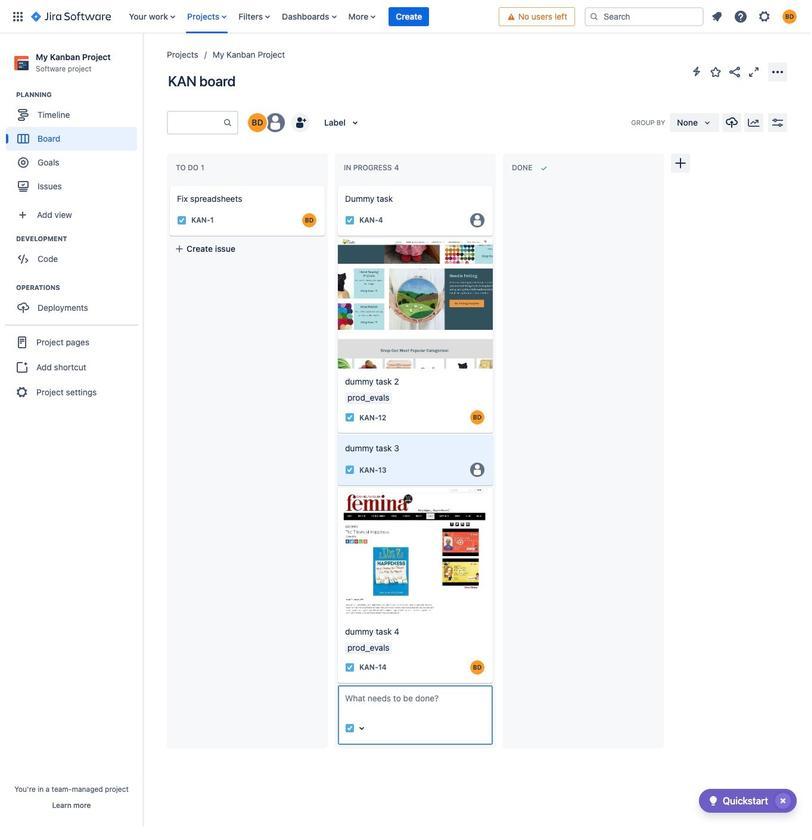 Task type: vqa. For each thing, say whether or not it's contained in the screenshot.
third Task image from the bottom of the page
yes



Task type: describe. For each thing, give the bounding box(es) containing it.
heading for group corresponding to 'development' "icon"
[[16, 234, 142, 244]]

Search this board text field
[[168, 112, 223, 133]]

automations menu button icon image
[[690, 64, 704, 79]]

add people image
[[293, 116, 308, 130]]

your profile and settings image
[[782, 9, 797, 24]]

notifications image
[[710, 9, 724, 24]]

group for 'development' "icon"
[[6, 234, 142, 275]]

star kan board image
[[709, 65, 723, 79]]

dismiss quickstart image
[[774, 792, 793, 811]]

check image
[[706, 794, 720, 809]]

help image
[[734, 9, 748, 24]]

1 task image from the top
[[345, 216, 355, 225]]

heading for group associated with planning image
[[16, 90, 142, 100]]

heading for group related to the 'operations' icon
[[16, 283, 142, 293]]

development image
[[2, 232, 16, 246]]

create issue image
[[330, 428, 344, 442]]

settings image
[[757, 9, 772, 24]]

appswitcher icon image
[[11, 9, 25, 24]]

more actions image
[[771, 65, 785, 79]]

in progress element
[[344, 163, 401, 172]]

sidebar navigation image
[[130, 48, 156, 72]]

create issue image for to do element
[[162, 178, 176, 192]]

enter full screen image
[[747, 65, 761, 79]]



Task type: locate. For each thing, give the bounding box(es) containing it.
1 horizontal spatial list
[[706, 6, 804, 27]]

create issue image down create issue image
[[330, 480, 344, 494]]

2 task image from the top
[[345, 663, 355, 673]]

to do element
[[176, 163, 207, 172]]

jira software image
[[31, 9, 111, 24], [31, 9, 111, 24]]

2 heading from the top
[[16, 234, 142, 244]]

group for planning image
[[6, 90, 142, 202]]

create issue image
[[162, 178, 176, 192], [330, 178, 344, 192], [330, 480, 344, 494]]

insights image
[[747, 116, 761, 130]]

1 heading from the top
[[16, 90, 142, 100]]

import image
[[725, 116, 739, 130]]

2 vertical spatial heading
[[16, 283, 142, 293]]

goal image
[[18, 157, 29, 168]]

0 horizontal spatial list
[[123, 0, 499, 33]]

banner
[[0, 0, 811, 33]]

None search field
[[585, 7, 704, 26]]

heading
[[16, 90, 142, 100], [16, 234, 142, 244], [16, 283, 142, 293]]

planning image
[[2, 88, 16, 102]]

primary element
[[7, 0, 499, 33]]

create issue image down in progress element
[[330, 178, 344, 192]]

1 vertical spatial heading
[[16, 234, 142, 244]]

0 vertical spatial task image
[[345, 216, 355, 225]]

list
[[123, 0, 499, 33], [706, 6, 804, 27]]

create column image
[[673, 156, 688, 170]]

group for the 'operations' icon
[[6, 283, 142, 324]]

group
[[6, 90, 142, 202], [6, 234, 142, 275], [6, 283, 142, 324], [5, 325, 138, 410]]

sidebar element
[[0, 33, 143, 828]]

view settings image
[[771, 116, 785, 130]]

1 vertical spatial task image
[[345, 663, 355, 673]]

task image
[[177, 216, 187, 225], [345, 413, 355, 423], [345, 466, 355, 475], [345, 724, 355, 733]]

0 vertical spatial heading
[[16, 90, 142, 100]]

search image
[[589, 12, 599, 21]]

3 heading from the top
[[16, 283, 142, 293]]

task image
[[345, 216, 355, 225], [345, 663, 355, 673]]

create issue image for in progress element
[[330, 178, 344, 192]]

What needs to be done? - Press the "Enter" key to submit or the "Escape" key to cancel. text field
[[345, 693, 486, 717]]

create issue image down to do element
[[162, 178, 176, 192]]

operations image
[[2, 281, 16, 295]]

list item
[[389, 0, 429, 33]]

Search field
[[585, 7, 704, 26]]



